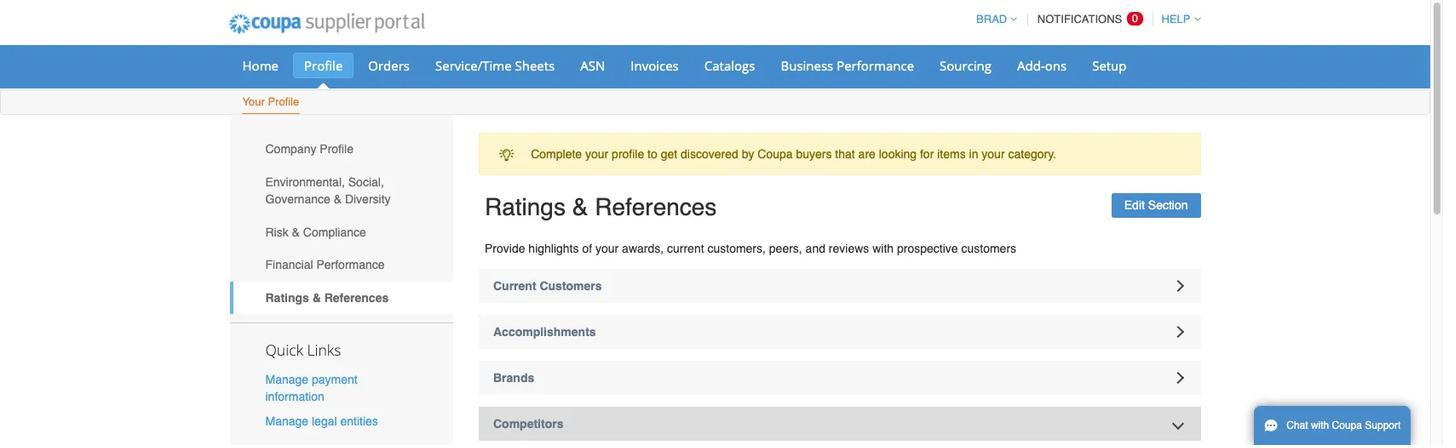 Task type: describe. For each thing, give the bounding box(es) containing it.
service/time sheets
[[435, 57, 555, 74]]

& inside environmental, social, governance & diversity
[[334, 193, 342, 206]]

to
[[648, 148, 658, 161]]

1 horizontal spatial references
[[595, 194, 717, 221]]

brad
[[977, 13, 1007, 26]]

prospective
[[897, 242, 958, 256]]

1 heading from the top
[[479, 315, 1201, 349]]

risk & compliance
[[265, 225, 366, 239]]

add-ons
[[1017, 57, 1067, 74]]

awards,
[[622, 242, 664, 256]]

current customers
[[493, 279, 602, 293]]

looking
[[879, 148, 917, 161]]

profile for company profile
[[320, 143, 354, 156]]

& right risk at the bottom of the page
[[292, 225, 300, 239]]

diversity
[[345, 193, 391, 206]]

service/time
[[435, 57, 512, 74]]

reviews
[[829, 242, 869, 256]]

complete
[[531, 148, 582, 161]]

orders link
[[357, 53, 421, 78]]

current customers heading
[[479, 269, 1201, 303]]

your
[[242, 95, 265, 108]]

discovered
[[681, 148, 738, 161]]

customers
[[540, 279, 602, 293]]

entities
[[340, 415, 378, 429]]

ons
[[1045, 57, 1067, 74]]

in
[[969, 148, 979, 161]]

information
[[265, 390, 324, 404]]

environmental,
[[265, 176, 345, 189]]

compliance
[[303, 225, 366, 239]]

that
[[835, 148, 855, 161]]

buyers
[[796, 148, 832, 161]]

are
[[858, 148, 876, 161]]

performance for business performance
[[837, 57, 914, 74]]

& down financial performance at the bottom left of page
[[312, 291, 321, 305]]

for
[[920, 148, 934, 161]]

orders
[[368, 57, 410, 74]]

profile link
[[293, 53, 354, 78]]

manage payment information link
[[265, 373, 358, 404]]

1 vertical spatial ratings
[[265, 291, 309, 305]]

competitors button
[[479, 407, 1201, 441]]

asn link
[[569, 53, 616, 78]]

chat
[[1287, 420, 1308, 432]]

manage for manage legal entities
[[265, 415, 309, 429]]

by
[[742, 148, 754, 161]]

support
[[1365, 420, 1401, 432]]

financial
[[265, 258, 313, 272]]

peers,
[[769, 242, 802, 256]]

your profile
[[242, 95, 299, 108]]

business
[[781, 57, 834, 74]]

profile
[[612, 148, 644, 161]]

catalogs
[[704, 57, 755, 74]]

quick links
[[265, 340, 341, 360]]

help link
[[1154, 13, 1201, 26]]

home link
[[231, 53, 290, 78]]

your right of
[[596, 242, 619, 256]]

coupa supplier portal image
[[217, 3, 436, 45]]

social,
[[348, 176, 384, 189]]

sheets
[[515, 57, 555, 74]]

manage for manage payment information
[[265, 373, 309, 386]]

brad link
[[969, 13, 1018, 26]]

chat with coupa support
[[1287, 420, 1401, 432]]

risk & compliance link
[[230, 216, 453, 249]]

ratings & references link
[[230, 282, 453, 315]]

navigation containing notifications 0
[[969, 3, 1201, 36]]

edit
[[1124, 199, 1145, 212]]

references inside the ratings & references link
[[324, 291, 389, 305]]

environmental, social, governance & diversity link
[[230, 166, 453, 216]]

performance for financial performance
[[316, 258, 385, 272]]

get
[[661, 148, 677, 161]]

add-
[[1017, 57, 1045, 74]]



Task type: locate. For each thing, give the bounding box(es) containing it.
manage payment information
[[265, 373, 358, 404]]

complete your profile to get discovered by coupa buyers that are looking for items in your category.
[[531, 148, 1057, 161]]

0 vertical spatial manage
[[265, 373, 309, 386]]

references down financial performance link at the bottom left of the page
[[324, 291, 389, 305]]

& up of
[[572, 194, 588, 221]]

competitors heading
[[479, 407, 1201, 441]]

links
[[307, 340, 341, 360]]

2 vertical spatial profile
[[320, 143, 354, 156]]

home
[[242, 57, 279, 74]]

ratings up provide on the bottom left
[[485, 194, 566, 221]]

environmental, social, governance & diversity
[[265, 176, 391, 206]]

business performance link
[[770, 53, 925, 78]]

profile for your profile
[[268, 95, 299, 108]]

customers
[[961, 242, 1017, 256]]

notifications 0
[[1038, 12, 1138, 26]]

edit section link
[[1112, 194, 1201, 218]]

profile
[[304, 57, 343, 74], [268, 95, 299, 108], [320, 143, 354, 156]]

coupa inside alert
[[758, 148, 793, 161]]

profile right your
[[268, 95, 299, 108]]

0 horizontal spatial references
[[324, 291, 389, 305]]

setup link
[[1081, 53, 1138, 78]]

& left diversity
[[334, 193, 342, 206]]

ratings
[[485, 194, 566, 221], [265, 291, 309, 305]]

performance down 'risk & compliance' link
[[316, 258, 385, 272]]

your right "in"
[[982, 148, 1005, 161]]

financial performance
[[265, 258, 385, 272]]

performance right business
[[837, 57, 914, 74]]

1 vertical spatial coupa
[[1332, 420, 1362, 432]]

your left profile
[[585, 148, 609, 161]]

references up awards, at the bottom left of the page
[[595, 194, 717, 221]]

payment
[[312, 373, 358, 386]]

1 horizontal spatial ratings
[[485, 194, 566, 221]]

items
[[937, 148, 966, 161]]

0 vertical spatial references
[[595, 194, 717, 221]]

0 horizontal spatial ratings
[[265, 291, 309, 305]]

manage up information
[[265, 373, 309, 386]]

asn
[[580, 57, 605, 74]]

quick
[[265, 340, 303, 360]]

navigation
[[969, 3, 1201, 36]]

0 horizontal spatial performance
[[316, 258, 385, 272]]

ratings & references down financial performance at the bottom left of page
[[265, 291, 389, 305]]

coupa inside button
[[1332, 420, 1362, 432]]

0 horizontal spatial ratings & references
[[265, 291, 389, 305]]

performance
[[837, 57, 914, 74], [316, 258, 385, 272]]

service/time sheets link
[[424, 53, 566, 78]]

coupa right by
[[758, 148, 793, 161]]

catalogs link
[[693, 53, 766, 78]]

help
[[1162, 13, 1191, 26]]

manage
[[265, 373, 309, 386], [265, 415, 309, 429]]

ratings down financial
[[265, 291, 309, 305]]

1 horizontal spatial performance
[[837, 57, 914, 74]]

invoices
[[631, 57, 679, 74]]

1 vertical spatial with
[[1311, 420, 1329, 432]]

business performance
[[781, 57, 914, 74]]

1 vertical spatial ratings & references
[[265, 291, 389, 305]]

manage legal entities link
[[265, 415, 378, 429]]

manage legal entities
[[265, 415, 378, 429]]

0 vertical spatial coupa
[[758, 148, 793, 161]]

1 vertical spatial references
[[324, 291, 389, 305]]

section
[[1148, 199, 1188, 212]]

risk
[[265, 225, 289, 239]]

customers,
[[708, 242, 766, 256]]

sourcing
[[940, 57, 992, 74]]

chat with coupa support button
[[1254, 406, 1411, 446]]

with right reviews
[[873, 242, 894, 256]]

0 vertical spatial ratings & references
[[485, 194, 717, 221]]

2 heading from the top
[[479, 361, 1201, 395]]

1 vertical spatial profile
[[268, 95, 299, 108]]

add-ons link
[[1006, 53, 1078, 78]]

coupa
[[758, 148, 793, 161], [1332, 420, 1362, 432]]

invoices link
[[620, 53, 690, 78]]

0 vertical spatial performance
[[837, 57, 914, 74]]

financial performance link
[[230, 249, 453, 282]]

provide highlights of your awards, current customers, peers, and reviews with prospective customers
[[485, 242, 1017, 256]]

your profile link
[[242, 92, 300, 114]]

provide
[[485, 242, 525, 256]]

ratings & references
[[485, 194, 717, 221], [265, 291, 389, 305]]

notifications
[[1038, 13, 1122, 26]]

0 vertical spatial profile
[[304, 57, 343, 74]]

current
[[493, 279, 536, 293]]

and
[[806, 242, 826, 256]]

0 horizontal spatial with
[[873, 242, 894, 256]]

complete your profile to get discovered by coupa buyers that are looking for items in your category. alert
[[479, 133, 1201, 176]]

profile down coupa supplier portal image
[[304, 57, 343, 74]]

company
[[265, 143, 316, 156]]

current
[[667, 242, 704, 256]]

coupa left the 'support'
[[1332, 420, 1362, 432]]

1 horizontal spatial with
[[1311, 420, 1329, 432]]

manage inside manage payment information
[[265, 373, 309, 386]]

0 vertical spatial heading
[[479, 315, 1201, 349]]

1 vertical spatial performance
[[316, 258, 385, 272]]

0
[[1132, 12, 1138, 25]]

0 vertical spatial ratings
[[485, 194, 566, 221]]

with right chat
[[1311, 420, 1329, 432]]

1 manage from the top
[[265, 373, 309, 386]]

highlights
[[529, 242, 579, 256]]

0 vertical spatial with
[[873, 242, 894, 256]]

profile up environmental, social, governance & diversity link
[[320, 143, 354, 156]]

heading
[[479, 315, 1201, 349], [479, 361, 1201, 395]]

current customers button
[[479, 269, 1201, 303]]

1 horizontal spatial coupa
[[1332, 420, 1362, 432]]

competitors
[[493, 417, 564, 431]]

category.
[[1008, 148, 1057, 161]]

sourcing link
[[929, 53, 1003, 78]]

heading up competitors "heading"
[[479, 361, 1201, 395]]

edit section
[[1124, 199, 1188, 212]]

company profile
[[265, 143, 354, 156]]

2 manage from the top
[[265, 415, 309, 429]]

ratings & references up of
[[485, 194, 717, 221]]

with inside button
[[1311, 420, 1329, 432]]

legal
[[312, 415, 337, 429]]

manage down information
[[265, 415, 309, 429]]

company profile link
[[230, 133, 453, 166]]

with
[[873, 242, 894, 256], [1311, 420, 1329, 432]]

0 horizontal spatial coupa
[[758, 148, 793, 161]]

1 horizontal spatial ratings & references
[[485, 194, 717, 221]]

heading down current customers heading
[[479, 315, 1201, 349]]

1 vertical spatial manage
[[265, 415, 309, 429]]

setup
[[1092, 57, 1127, 74]]

your
[[585, 148, 609, 161], [982, 148, 1005, 161], [596, 242, 619, 256]]

governance
[[265, 193, 330, 206]]

1 vertical spatial heading
[[479, 361, 1201, 395]]

of
[[582, 242, 592, 256]]



Task type: vqa. For each thing, say whether or not it's contained in the screenshot.
the middle States
no



